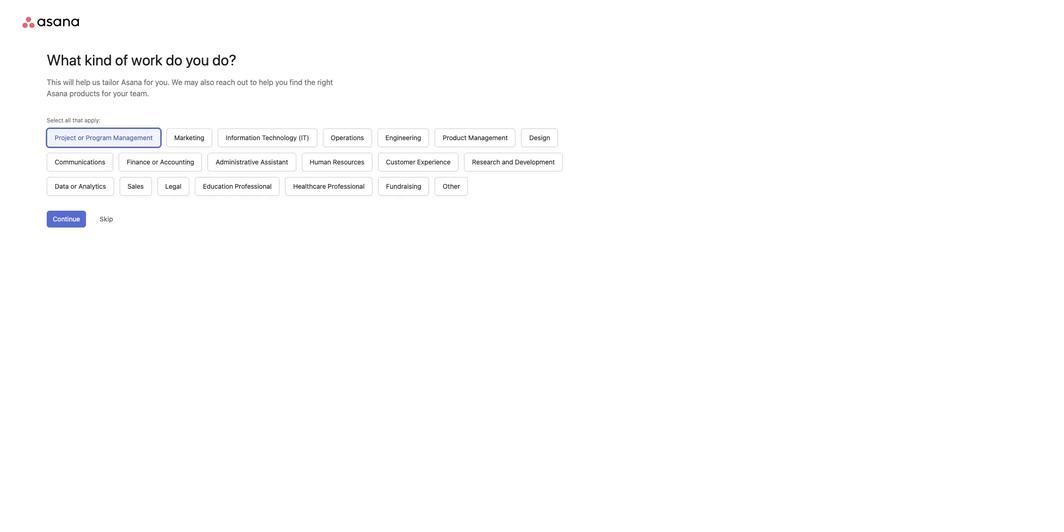 Task type: vqa. For each thing, say whether or not it's contained in the screenshot.
'Projects' element
no



Task type: describe. For each thing, give the bounding box(es) containing it.
sales
[[128, 182, 144, 190]]

design
[[529, 134, 550, 142]]

this will help us tailor asana for you. we may also reach out to help you find the right asana products for your team.
[[47, 78, 333, 98]]

that
[[72, 117, 83, 124]]

or for program
[[78, 134, 84, 142]]

or for analytics
[[71, 182, 77, 190]]

products
[[69, 89, 100, 98]]

information technology (it)
[[226, 134, 309, 142]]

what kind of work do you do?
[[47, 51, 236, 69]]

other
[[443, 182, 460, 190]]

research and development
[[472, 158, 555, 166]]

1 horizontal spatial for
[[144, 78, 153, 86]]

and
[[502, 158, 513, 166]]

education professional
[[203, 182, 272, 190]]

skip
[[100, 215, 113, 223]]

research
[[472, 158, 500, 166]]

team.
[[130, 89, 149, 98]]

customer
[[386, 158, 415, 166]]

engineering
[[386, 134, 421, 142]]

may
[[184, 78, 198, 86]]

or for accounting
[[152, 158, 158, 166]]

administrative assistant
[[216, 158, 288, 166]]

1 horizontal spatial asana
[[121, 78, 142, 86]]

development
[[515, 158, 555, 166]]

find
[[290, 78, 302, 86]]

select
[[47, 117, 63, 124]]

fundraising
[[386, 182, 421, 190]]

reach
[[216, 78, 235, 86]]

work
[[131, 51, 163, 69]]

healthcare professional
[[293, 182, 365, 190]]

healthcare
[[293, 182, 326, 190]]

human
[[310, 158, 331, 166]]

right
[[317, 78, 333, 86]]

finance
[[127, 158, 150, 166]]

will
[[63, 78, 74, 86]]

legal
[[165, 182, 181, 190]]

accounting
[[160, 158, 194, 166]]

skip button
[[94, 211, 119, 228]]



Task type: locate. For each thing, give the bounding box(es) containing it.
analytics
[[79, 182, 106, 190]]

product
[[443, 134, 467, 142]]

help up the products
[[76, 78, 90, 86]]

do
[[166, 51, 182, 69]]

(it)
[[299, 134, 309, 142]]

1 vertical spatial for
[[102, 89, 111, 98]]

finance or accounting
[[127, 158, 194, 166]]

information
[[226, 134, 260, 142]]

asana down this
[[47, 89, 68, 98]]

this
[[47, 78, 61, 86]]

your
[[113, 89, 128, 98]]

apply:
[[85, 117, 101, 124]]

2 management from the left
[[468, 134, 508, 142]]

1 management from the left
[[113, 134, 153, 142]]

select all that apply:
[[47, 117, 101, 124]]

project
[[55, 134, 76, 142]]

you do?
[[186, 51, 236, 69]]

asana up "team."
[[121, 78, 142, 86]]

1 vertical spatial or
[[152, 158, 158, 166]]

for left you.
[[144, 78, 153, 86]]

1 horizontal spatial or
[[78, 134, 84, 142]]

2 horizontal spatial or
[[152, 158, 158, 166]]

you
[[275, 78, 288, 86]]

product management
[[443, 134, 508, 142]]

kind
[[85, 51, 112, 69]]

or right the project
[[78, 134, 84, 142]]

we
[[172, 78, 182, 86]]

0 vertical spatial asana
[[121, 78, 142, 86]]

education
[[203, 182, 233, 190]]

0 horizontal spatial for
[[102, 89, 111, 98]]

professional down "resources"
[[328, 182, 365, 190]]

human resources
[[310, 158, 365, 166]]

0 horizontal spatial asana
[[47, 89, 68, 98]]

project or program management
[[55, 134, 153, 142]]

out
[[237, 78, 248, 86]]

asana
[[121, 78, 142, 86], [47, 89, 68, 98]]

administrative
[[216, 158, 259, 166]]

1 vertical spatial asana
[[47, 89, 68, 98]]

0 horizontal spatial management
[[113, 134, 153, 142]]

0 horizontal spatial or
[[71, 182, 77, 190]]

technology
[[262, 134, 297, 142]]

what
[[47, 51, 81, 69]]

1 professional from the left
[[235, 182, 272, 190]]

for
[[144, 78, 153, 86], [102, 89, 111, 98]]

experience
[[417, 158, 451, 166]]

communications
[[55, 158, 105, 166]]

or right data
[[71, 182, 77, 190]]

customer experience
[[386, 158, 451, 166]]

management
[[113, 134, 153, 142], [468, 134, 508, 142]]

professional
[[235, 182, 272, 190], [328, 182, 365, 190]]

or
[[78, 134, 84, 142], [152, 158, 158, 166], [71, 182, 77, 190]]

professional for healthcare professional
[[328, 182, 365, 190]]

the
[[304, 78, 315, 86]]

operations
[[331, 134, 364, 142]]

also
[[200, 78, 214, 86]]

continue
[[53, 215, 80, 223]]

0 horizontal spatial professional
[[235, 182, 272, 190]]

data or analytics
[[55, 182, 106, 190]]

tailor
[[102, 78, 119, 86]]

help
[[76, 78, 90, 86], [259, 78, 273, 86]]

us
[[92, 78, 100, 86]]

resources
[[333, 158, 365, 166]]

management up research
[[468, 134, 508, 142]]

1 help from the left
[[76, 78, 90, 86]]

you.
[[155, 78, 170, 86]]

program
[[86, 134, 112, 142]]

help right "to"
[[259, 78, 273, 86]]

for down tailor
[[102, 89, 111, 98]]

0 horizontal spatial help
[[76, 78, 90, 86]]

to
[[250, 78, 257, 86]]

professional down administrative assistant
[[235, 182, 272, 190]]

2 help from the left
[[259, 78, 273, 86]]

of
[[115, 51, 128, 69]]

or right finance
[[152, 158, 158, 166]]

data
[[55, 182, 69, 190]]

management up finance
[[113, 134, 153, 142]]

continue button
[[47, 211, 86, 228]]

1 horizontal spatial professional
[[328, 182, 365, 190]]

assistant
[[260, 158, 288, 166]]

professional for education professional
[[235, 182, 272, 190]]

2 vertical spatial or
[[71, 182, 77, 190]]

1 horizontal spatial management
[[468, 134, 508, 142]]

2 professional from the left
[[328, 182, 365, 190]]

0 vertical spatial for
[[144, 78, 153, 86]]

all
[[65, 117, 71, 124]]

asana image
[[22, 17, 79, 28]]

0 vertical spatial or
[[78, 134, 84, 142]]

1 horizontal spatial help
[[259, 78, 273, 86]]

marketing
[[174, 134, 204, 142]]



